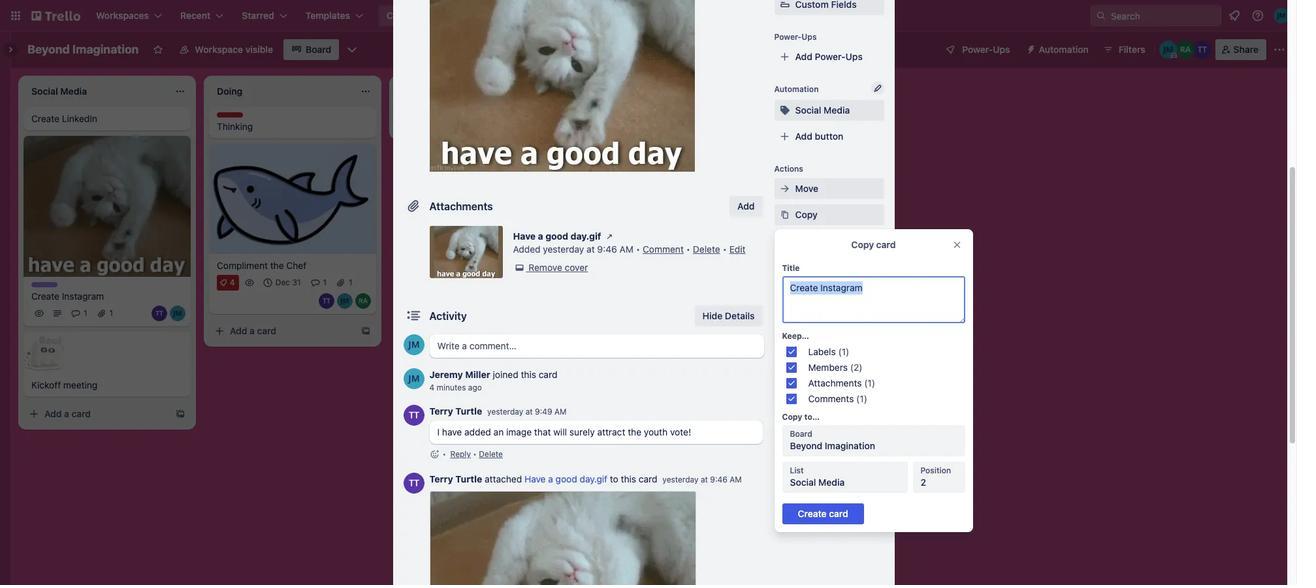 Task type: locate. For each thing, give the bounding box(es) containing it.
0 vertical spatial yesterday
[[543, 244, 584, 255]]

0 vertical spatial this
[[521, 369, 536, 380]]

0 horizontal spatial 9:46
[[597, 244, 617, 255]]

add
[[795, 51, 813, 62], [598, 84, 616, 95], [416, 118, 433, 129], [795, 131, 813, 142], [738, 201, 755, 212], [230, 325, 247, 336], [44, 409, 62, 420]]

am left comment
[[620, 244, 634, 255]]

jeremy miller (jeremymiller198) image
[[1274, 8, 1290, 24], [1160, 41, 1178, 59], [403, 368, 424, 389]]

0 vertical spatial media
[[824, 105, 850, 116]]

yesterday down "have a good day.gif"
[[543, 244, 584, 255]]

terry turtle (terryturtle) image
[[1193, 41, 1212, 59], [152, 306, 167, 322]]

share
[[1234, 44, 1259, 55], [795, 293, 820, 304]]

social down list
[[790, 477, 816, 488]]

color: purple, title: none image
[[31, 283, 57, 288]]

attract
[[597, 427, 626, 438]]

0 horizontal spatial create from template… image
[[361, 326, 371, 336]]

to
[[610, 474, 619, 485]]

2 sm image from the top
[[778, 208, 792, 221]]

terry for yesterday
[[430, 406, 453, 417]]

compliment the chef link
[[217, 259, 368, 272]]

1 horizontal spatial imagination
[[825, 440, 876, 451]]

automation button
[[1021, 39, 1097, 60]]

yesterday at 9:46 am link
[[663, 475, 742, 485]]

0 vertical spatial terry turtle (terryturtle) image
[[1193, 41, 1212, 59]]

sm image right power-ups button
[[1021, 39, 1039, 57]]

share left show menu icon
[[1234, 44, 1259, 55]]

2 vertical spatial am
[[730, 475, 742, 485]]

sm image inside copy link
[[778, 208, 792, 221]]

primary element
[[0, 0, 1298, 31]]

1 vertical spatial good
[[556, 474, 577, 485]]

attachments
[[430, 201, 493, 212], [809, 378, 862, 389]]

jeremy miller (jeremymiller198) image down search field
[[1160, 41, 1178, 59]]

terry turtle (terryturtle) image
[[319, 293, 335, 309], [403, 405, 424, 426], [403, 473, 424, 494]]

social
[[795, 105, 822, 116], [790, 477, 816, 488]]

yesterday down vote!
[[663, 475, 699, 485]]

1 horizontal spatial am
[[620, 244, 634, 255]]

sm image for move
[[778, 182, 792, 195]]

1 vertical spatial social
[[790, 477, 816, 488]]

1 vertical spatial ruby anderson (rubyanderson7) image
[[355, 293, 371, 309]]

archive
[[795, 267, 828, 278]]

1 vertical spatial create from template… image
[[361, 326, 371, 336]]

31
[[292, 277, 301, 287]]

0 notifications image
[[1227, 8, 1243, 24]]

share down archive
[[795, 293, 820, 304]]

make template
[[795, 235, 859, 246]]

delete left edit
[[693, 244, 720, 255]]

1 vertical spatial terry
[[430, 474, 453, 485]]

0 horizontal spatial at
[[526, 407, 533, 417]]

0 vertical spatial 4
[[230, 277, 235, 287]]

1 vertical spatial am
[[555, 407, 567, 417]]

2 horizontal spatial am
[[730, 475, 742, 485]]

delete link right the •
[[479, 450, 503, 459]]

card inside jeremy miller joined this card 4 minutes ago
[[539, 369, 558, 380]]

sm image inside 'archive' link
[[778, 267, 792, 280]]

social media
[[795, 105, 850, 116]]

labels
[[809, 346, 836, 357]]

0 horizontal spatial jeremy miller (jeremymiller198) image
[[170, 306, 186, 322]]

yesterday up an
[[487, 407, 524, 417]]

sm image inside make template link
[[778, 235, 792, 248]]

beyond inside board beyond imagination
[[790, 440, 823, 451]]

sm image
[[1021, 39, 1039, 57], [778, 104, 792, 117], [603, 230, 616, 243], [513, 261, 526, 274], [778, 267, 792, 280]]

remove cover link
[[513, 261, 588, 274]]

share button
[[1216, 39, 1267, 60], [775, 289, 884, 310]]

automation
[[1039, 44, 1089, 55], [775, 84, 819, 94]]

1 vertical spatial turtle
[[456, 474, 482, 485]]

1 vertical spatial media
[[819, 477, 845, 488]]

media down board beyond imagination
[[819, 477, 845, 488]]

copy link
[[775, 205, 884, 225]]

copy up 'archive' link
[[852, 239, 874, 250]]

title
[[782, 263, 800, 273]]

create instagram
[[31, 291, 104, 302]]

good up added yesterday at 9:46 am
[[546, 231, 569, 242]]

turtle down the •
[[456, 474, 482, 485]]

0 vertical spatial ruby anderson (rubyanderson7) image
[[1176, 41, 1195, 59]]

media
[[824, 105, 850, 116], [819, 477, 845, 488]]

0 horizontal spatial share button
[[775, 289, 884, 310]]

0 vertical spatial create from template… image
[[546, 119, 557, 129]]

4
[[230, 277, 235, 287], [430, 383, 435, 393]]

sm image
[[778, 182, 792, 195], [778, 208, 792, 221], [778, 235, 792, 248]]

create
[[387, 10, 416, 21], [31, 113, 59, 124], [31, 291, 59, 302]]

have up the added
[[513, 231, 536, 242]]

thoughts
[[217, 112, 253, 122]]

sm image for remove cover
[[513, 261, 526, 274]]

2 terry from the top
[[430, 474, 453, 485]]

1 horizontal spatial beyond
[[790, 440, 823, 451]]

move link
[[775, 178, 884, 199]]

to…
[[805, 412, 820, 422]]

board link
[[284, 39, 339, 60]]

imagination
[[72, 42, 139, 56], [825, 440, 876, 451]]

Dec 31 checkbox
[[260, 275, 305, 291]]

0 vertical spatial sm image
[[778, 182, 792, 195]]

1 horizontal spatial at
[[587, 244, 595, 255]]

1 horizontal spatial jeremy miller (jeremymiller198) image
[[1160, 41, 1178, 59]]

day.gif up added yesterday at 9:46 am
[[571, 231, 601, 242]]

ups up add power-ups
[[802, 32, 817, 42]]

sm image left archive
[[778, 267, 792, 280]]

turtle for attached
[[456, 474, 482, 485]]

jeremy miller (jeremymiller198) image left the jeremy
[[403, 368, 424, 389]]

(2)
[[851, 362, 863, 373]]

this right joined
[[521, 369, 536, 380]]

0 horizontal spatial add a card button
[[24, 404, 170, 425]]

2 vertical spatial add a card
[[44, 409, 91, 420]]

good down "i have added an image that will surely attract the youth vote!"
[[556, 474, 577, 485]]

turtle up added
[[456, 406, 482, 417]]

create instagram link
[[31, 290, 183, 303]]

day.gif left to
[[580, 474, 608, 485]]

media up button
[[824, 105, 850, 116]]

2 vertical spatial copy
[[782, 412, 803, 422]]

copy up make in the top right of the page
[[795, 209, 818, 220]]

0 vertical spatial add a card button
[[395, 114, 541, 135]]

sm image down the added
[[513, 261, 526, 274]]

0 horizontal spatial attachments
[[430, 201, 493, 212]]

delete
[[693, 244, 720, 255], [479, 450, 503, 459]]

add a card for create from template… image
[[44, 409, 91, 420]]

ups left automation button
[[993, 44, 1010, 55]]

2 horizontal spatial yesterday
[[663, 475, 699, 485]]

0 vertical spatial add a card
[[416, 118, 462, 129]]

0 horizontal spatial am
[[555, 407, 567, 417]]

1 horizontal spatial share
[[1234, 44, 1259, 55]]

sm image for make template
[[778, 235, 792, 248]]

0 horizontal spatial the
[[270, 260, 284, 271]]

board for board beyond imagination
[[790, 429, 813, 439]]

create linkedin link
[[31, 112, 183, 125]]

board beyond imagination
[[790, 429, 876, 451]]

this right to
[[621, 474, 636, 485]]

star or unstar board image
[[153, 44, 164, 55]]

a
[[435, 118, 440, 129], [538, 231, 543, 242], [250, 325, 255, 336], [64, 409, 69, 420], [548, 474, 553, 485]]

terry turtle (terryturtle) image for to this card
[[403, 473, 424, 494]]

add another list button
[[575, 76, 753, 105]]

2 vertical spatial terry turtle (terryturtle) image
[[403, 473, 424, 494]]

1 vertical spatial sm image
[[778, 208, 792, 221]]

at inside "terry turtle yesterday at 9:49 am"
[[526, 407, 533, 417]]

jeremy miller (jeremymiller198) image right open information menu icon at top right
[[1274, 8, 1290, 24]]

sm image inside social media button
[[778, 104, 792, 117]]

attachments inside keep… labels (1) members (2) attachments (1) comments (1)
[[809, 378, 862, 389]]

yesterday
[[543, 244, 584, 255], [487, 407, 524, 417], [663, 475, 699, 485]]

0 vertical spatial board
[[306, 44, 331, 55]]

delete link left edit
[[693, 244, 720, 255]]

share button down 0 notifications icon
[[1216, 39, 1267, 60]]

am inside terry turtle attached have a good day.gif to this card yesterday at 9:46 am
[[730, 475, 742, 485]]

1 horizontal spatial add a card
[[230, 325, 276, 336]]

make template link
[[775, 231, 884, 252]]

4 down the jeremy
[[430, 383, 435, 393]]

add a card
[[416, 118, 462, 129], [230, 325, 276, 336], [44, 409, 91, 420]]

create from template… image
[[546, 119, 557, 129], [361, 326, 371, 336]]

board down copy to…
[[790, 429, 813, 439]]

Search field
[[1107, 6, 1221, 25]]

copy left the to… on the right bottom of the page
[[782, 412, 803, 422]]

0 vertical spatial have
[[513, 231, 536, 242]]

1 vertical spatial add a card button
[[209, 321, 355, 342]]

beyond up list
[[790, 440, 823, 451]]

remove cover
[[529, 262, 588, 273]]

sm image inside automation button
[[1021, 39, 1039, 57]]

list
[[790, 466, 804, 476]]

sm image for copy
[[778, 208, 792, 221]]

2 horizontal spatial jeremy miller (jeremymiller198) image
[[403, 335, 424, 355]]

that
[[534, 427, 551, 438]]

compliment
[[217, 260, 268, 271]]

0 vertical spatial automation
[[1039, 44, 1089, 55]]

0 horizontal spatial delete link
[[479, 450, 503, 459]]

2 vertical spatial create
[[31, 291, 59, 302]]

add button
[[795, 131, 844, 142]]

1 horizontal spatial share button
[[1216, 39, 1267, 60]]

am inside "terry turtle yesterday at 9:49 am"
[[555, 407, 567, 417]]

copy to…
[[782, 412, 820, 422]]

dec 31
[[276, 277, 301, 287]]

jeremy miller (jeremymiller198) image
[[337, 293, 353, 309], [170, 306, 186, 322], [403, 335, 424, 355]]

None submit
[[782, 504, 864, 525]]

board inside board beyond imagination
[[790, 429, 813, 439]]

ups
[[802, 32, 817, 42], [993, 44, 1010, 55], [846, 51, 863, 62]]

workspace visible
[[195, 44, 273, 55]]

0 vertical spatial create
[[387, 10, 416, 21]]

am right 9:49
[[555, 407, 567, 417]]

copy inside copy link
[[795, 209, 818, 220]]

i
[[437, 427, 440, 438]]

0 vertical spatial delete link
[[693, 244, 720, 255]]

automation up "social media"
[[775, 84, 819, 94]]

share for the bottommost share "button"
[[795, 293, 820, 304]]

actions
[[775, 164, 804, 174]]

create inside 'link'
[[31, 113, 59, 124]]

0 horizontal spatial imagination
[[72, 42, 139, 56]]

terry turtle (terryturtle) image down 'create instagram' link
[[152, 306, 167, 322]]

create from template… image for the right add a card button
[[546, 119, 557, 129]]

list social media
[[790, 466, 845, 488]]

0 horizontal spatial this
[[521, 369, 536, 380]]

filters button
[[1099, 39, 1150, 60]]

0 horizontal spatial power-ups
[[775, 32, 817, 42]]

add power-ups
[[795, 51, 863, 62]]

terry down "add reaction" "image"
[[430, 474, 453, 485]]

create for create linkedin
[[31, 113, 59, 124]]

am left list
[[730, 475, 742, 485]]

keep… labels (1) members (2) attachments (1) comments (1)
[[782, 331, 875, 404]]

1 horizontal spatial create from template… image
[[546, 119, 557, 129]]

archive link
[[775, 263, 884, 284]]

ups up social media button
[[846, 51, 863, 62]]

Write a comment text field
[[430, 335, 764, 358]]

0 vertical spatial share
[[1234, 44, 1259, 55]]

1 vertical spatial the
[[628, 427, 642, 438]]

0 vertical spatial power-ups
[[775, 32, 817, 42]]

1 terry from the top
[[430, 406, 453, 417]]

power-
[[775, 32, 802, 42], [963, 44, 993, 55], [815, 51, 846, 62]]

day.gif
[[571, 231, 601, 242], [580, 474, 608, 485]]

2 turtle from the top
[[456, 474, 482, 485]]

sm image left "social media"
[[778, 104, 792, 117]]

delete right the •
[[479, 450, 503, 459]]

remove
[[529, 262, 562, 273]]

0 vertical spatial 9:46
[[597, 244, 617, 255]]

1 horizontal spatial add a card button
[[209, 321, 355, 342]]

imagination up list social media
[[825, 440, 876, 451]]

board for board
[[306, 44, 331, 55]]

1 vertical spatial delete link
[[479, 450, 503, 459]]

1 vertical spatial imagination
[[825, 440, 876, 451]]

copy for copy
[[795, 209, 818, 220]]

create inside button
[[387, 10, 416, 21]]

1 horizontal spatial yesterday
[[543, 244, 584, 255]]

terry turtle (terryturtle) image down search field
[[1193, 41, 1212, 59]]

1 horizontal spatial terry turtle (terryturtle) image
[[1193, 41, 1212, 59]]

1 vertical spatial at
[[526, 407, 533, 417]]

4 down compliment
[[230, 277, 235, 287]]

reply link
[[450, 450, 471, 459]]

share for the top share "button"
[[1234, 44, 1259, 55]]

sm image right add button
[[778, 208, 792, 221]]

beyond down back to home image
[[27, 42, 70, 56]]

automation left filters button
[[1039, 44, 1089, 55]]

share button down 'archive' link
[[775, 289, 884, 310]]

social up add button
[[795, 105, 822, 116]]

2 vertical spatial sm image
[[778, 235, 792, 248]]

sm image left make in the top right of the page
[[778, 235, 792, 248]]

2 horizontal spatial ups
[[993, 44, 1010, 55]]

2 horizontal spatial jeremy miller (jeremymiller198) image
[[1274, 8, 1290, 24]]

create for create
[[387, 10, 416, 21]]

imagination inside text box
[[72, 42, 139, 56]]

the left youth
[[628, 427, 642, 438]]

imagination left star or unstar board image
[[72, 42, 139, 56]]

the up dec
[[270, 260, 284, 271]]

at inside terry turtle attached have a good day.gif to this card yesterday at 9:46 am
[[701, 475, 708, 485]]

1 horizontal spatial delete link
[[693, 244, 720, 255]]

1 turtle from the top
[[456, 406, 482, 417]]

1 horizontal spatial attachments
[[809, 378, 862, 389]]

added
[[465, 427, 491, 438]]

0 vertical spatial terry
[[430, 406, 453, 417]]

board left customize views icon
[[306, 44, 331, 55]]

reply • delete
[[450, 450, 503, 459]]

2 vertical spatial at
[[701, 475, 708, 485]]

add button button
[[775, 126, 884, 147]]

1 vertical spatial board
[[790, 429, 813, 439]]

have right attached
[[525, 474, 546, 485]]

3 sm image from the top
[[778, 235, 792, 248]]

imagination inside board beyond imagination
[[825, 440, 876, 451]]

1 vertical spatial attachments
[[809, 378, 862, 389]]

create for create instagram
[[31, 291, 59, 302]]

Board name text field
[[21, 39, 145, 60]]

create button
[[379, 5, 423, 26]]

Create Instagram text field
[[782, 276, 965, 323]]

sm image inside move link
[[778, 182, 792, 195]]

jeremy miller joined this card 4 minutes ago
[[430, 369, 558, 393]]

dec
[[276, 277, 290, 287]]

am
[[620, 244, 634, 255], [555, 407, 567, 417], [730, 475, 742, 485]]

at
[[587, 244, 595, 255], [526, 407, 533, 417], [701, 475, 708, 485]]

button
[[815, 131, 844, 142]]

social media button
[[775, 100, 884, 121]]

2 horizontal spatial power-
[[963, 44, 993, 55]]

have\_a\_good\_day.gif image
[[430, 0, 695, 172]]

1 vertical spatial terry turtle (terryturtle) image
[[403, 405, 424, 426]]

power-ups
[[775, 32, 817, 42], [963, 44, 1010, 55]]

0 vertical spatial turtle
[[456, 406, 482, 417]]

1 vertical spatial power-ups
[[963, 44, 1010, 55]]

sm image down "actions"
[[778, 182, 792, 195]]

1 sm image from the top
[[778, 182, 792, 195]]

ruby anderson (rubyanderson7) image
[[1176, 41, 1195, 59], [355, 293, 371, 309]]

1 horizontal spatial this
[[621, 474, 636, 485]]

0 vertical spatial imagination
[[72, 42, 139, 56]]

0 vertical spatial day.gif
[[571, 231, 601, 242]]

0 vertical spatial social
[[795, 105, 822, 116]]

0 horizontal spatial beyond
[[27, 42, 70, 56]]

copy
[[795, 209, 818, 220], [852, 239, 874, 250], [782, 412, 803, 422]]

terry up the i
[[430, 406, 453, 417]]



Task type: vqa. For each thing, say whether or not it's contained in the screenshot.


Task type: describe. For each thing, give the bounding box(es) containing it.
1 vertical spatial jeremy miller (jeremymiller198) image
[[1160, 41, 1178, 59]]

add power-ups link
[[775, 46, 884, 67]]

0 horizontal spatial jeremy miller (jeremymiller198) image
[[403, 368, 424, 389]]

kickoff meeting
[[31, 380, 98, 391]]

social inside button
[[795, 105, 822, 116]]

9:46 inside terry turtle attached have a good day.gif to this card yesterday at 9:46 am
[[710, 475, 728, 485]]

1 vertical spatial have
[[525, 474, 546, 485]]

turtle for yesterday
[[456, 406, 482, 417]]

ago
[[468, 383, 482, 393]]

ups inside power-ups button
[[993, 44, 1010, 55]]

0 horizontal spatial automation
[[775, 84, 819, 94]]

1 vertical spatial day.gif
[[580, 474, 608, 485]]

have a good day.gif link
[[525, 474, 608, 485]]

copy for copy card
[[852, 239, 874, 250]]

9:49
[[535, 407, 552, 417]]

reply
[[450, 450, 471, 459]]

•
[[473, 450, 477, 459]]

add reaction image
[[430, 448, 440, 461]]

comment link
[[643, 244, 684, 255]]

will
[[554, 427, 567, 438]]

terry for attached
[[430, 474, 453, 485]]

keep…
[[782, 331, 809, 341]]

members
[[809, 362, 848, 373]]

template
[[821, 235, 859, 246]]

create from template… image for middle add a card button
[[361, 326, 371, 336]]

beyond inside text box
[[27, 42, 70, 56]]

power-ups button
[[936, 39, 1018, 60]]

copy card
[[852, 239, 896, 250]]

details
[[725, 310, 755, 321]]

hide details
[[703, 310, 755, 321]]

added
[[513, 244, 541, 255]]

yesterday inside terry turtle attached have a good day.gif to this card yesterday at 9:46 am
[[663, 475, 699, 485]]

terry turtle attached have a good day.gif to this card yesterday at 9:46 am
[[430, 474, 742, 485]]

1 vertical spatial share button
[[775, 289, 884, 310]]

yesterday inside "terry turtle yesterday at 9:49 am"
[[487, 407, 524, 417]]

kickoff
[[31, 380, 61, 391]]

sm image for archive
[[778, 267, 792, 280]]

activity
[[430, 310, 467, 322]]

1 horizontal spatial the
[[628, 427, 642, 438]]

add another list
[[598, 84, 667, 95]]

create linkedin
[[31, 113, 97, 124]]

0 vertical spatial am
[[620, 244, 634, 255]]

0 horizontal spatial delete
[[479, 450, 503, 459]]

jeremy
[[430, 369, 463, 380]]

4 minutes ago link
[[430, 383, 482, 393]]

cover
[[565, 262, 588, 273]]

terry turtle (terryturtle) image for terry turtle yesterday at 9:49 am
[[403, 405, 424, 426]]

2
[[921, 477, 926, 488]]

0 horizontal spatial terry turtle (terryturtle) image
[[152, 306, 167, 322]]

automation inside button
[[1039, 44, 1089, 55]]

copy for copy to…
[[782, 412, 803, 422]]

0 horizontal spatial 4
[[230, 277, 235, 287]]

0 vertical spatial good
[[546, 231, 569, 242]]

show menu image
[[1273, 43, 1286, 56]]

another
[[618, 84, 652, 95]]

1 vertical spatial (1)
[[865, 378, 875, 389]]

position 2
[[921, 466, 951, 488]]

have a good day.gif
[[513, 231, 601, 242]]

thinking
[[217, 121, 253, 132]]

open information menu image
[[1252, 9, 1265, 22]]

media inside list social media
[[819, 477, 845, 488]]

position
[[921, 466, 951, 476]]

kickoff meeting link
[[31, 379, 183, 392]]

search image
[[1096, 10, 1107, 21]]

comment
[[643, 244, 684, 255]]

social inside list social media
[[790, 477, 816, 488]]

sm image up added yesterday at 9:46 am
[[603, 230, 616, 243]]

terry turtle yesterday at 9:49 am
[[430, 406, 567, 417]]

hide
[[703, 310, 723, 321]]

color: bold red, title: "thoughts" element
[[217, 112, 253, 122]]

add button
[[730, 196, 763, 217]]

0 horizontal spatial ups
[[802, 32, 817, 42]]

0 vertical spatial share button
[[1216, 39, 1267, 60]]

surely
[[570, 427, 595, 438]]

list
[[654, 84, 667, 95]]

chef
[[286, 260, 307, 271]]

linkedin
[[62, 113, 97, 124]]

0 vertical spatial terry turtle (terryturtle) image
[[319, 293, 335, 309]]

0 horizontal spatial power-
[[775, 32, 802, 42]]

minutes
[[437, 383, 466, 393]]

sm image for automation
[[1021, 39, 1039, 57]]

thinking link
[[217, 120, 368, 133]]

ups inside add power-ups link
[[846, 51, 863, 62]]

image
[[506, 427, 532, 438]]

create from template… image
[[175, 409, 186, 420]]

workspace visible button
[[171, 39, 281, 60]]

an
[[494, 427, 504, 438]]

1 horizontal spatial jeremy miller (jeremymiller198) image
[[337, 293, 353, 309]]

i have added an image that will surely attract the youth vote!
[[437, 427, 691, 438]]

this inside jeremy miller joined this card 4 minutes ago
[[521, 369, 536, 380]]

edit
[[730, 244, 746, 255]]

attached
[[485, 474, 522, 485]]

2 horizontal spatial add a card
[[416, 118, 462, 129]]

power-ups inside button
[[963, 44, 1010, 55]]

youth
[[644, 427, 668, 438]]

meeting
[[63, 380, 98, 391]]

hide details link
[[695, 306, 763, 327]]

back to home image
[[31, 5, 80, 26]]

power- inside button
[[963, 44, 993, 55]]

make
[[795, 235, 819, 246]]

customize views image
[[346, 43, 359, 56]]

0 vertical spatial jeremy miller (jeremymiller198) image
[[1274, 8, 1290, 24]]

add a card for create from template… icon for middle add a card button
[[230, 325, 276, 336]]

media inside button
[[824, 105, 850, 116]]

0 horizontal spatial ruby anderson (rubyanderson7) image
[[355, 293, 371, 309]]

visible
[[245, 44, 273, 55]]

2 vertical spatial (1)
[[857, 393, 868, 404]]

0 vertical spatial (1)
[[839, 346, 850, 357]]

2 horizontal spatial add a card button
[[395, 114, 541, 135]]

joined
[[493, 369, 519, 380]]

workspace
[[195, 44, 243, 55]]

beyond imagination
[[27, 42, 139, 56]]

4 inside jeremy miller joined this card 4 minutes ago
[[430, 383, 435, 393]]

0 vertical spatial attachments
[[430, 201, 493, 212]]

have
[[442, 427, 462, 438]]

yesterday at 9:49 am link
[[487, 407, 567, 417]]

1 horizontal spatial power-
[[815, 51, 846, 62]]

move
[[795, 183, 819, 194]]

vote!
[[670, 427, 691, 438]]

1 horizontal spatial delete
[[693, 244, 720, 255]]

instagram
[[62, 291, 104, 302]]

1 vertical spatial this
[[621, 474, 636, 485]]



